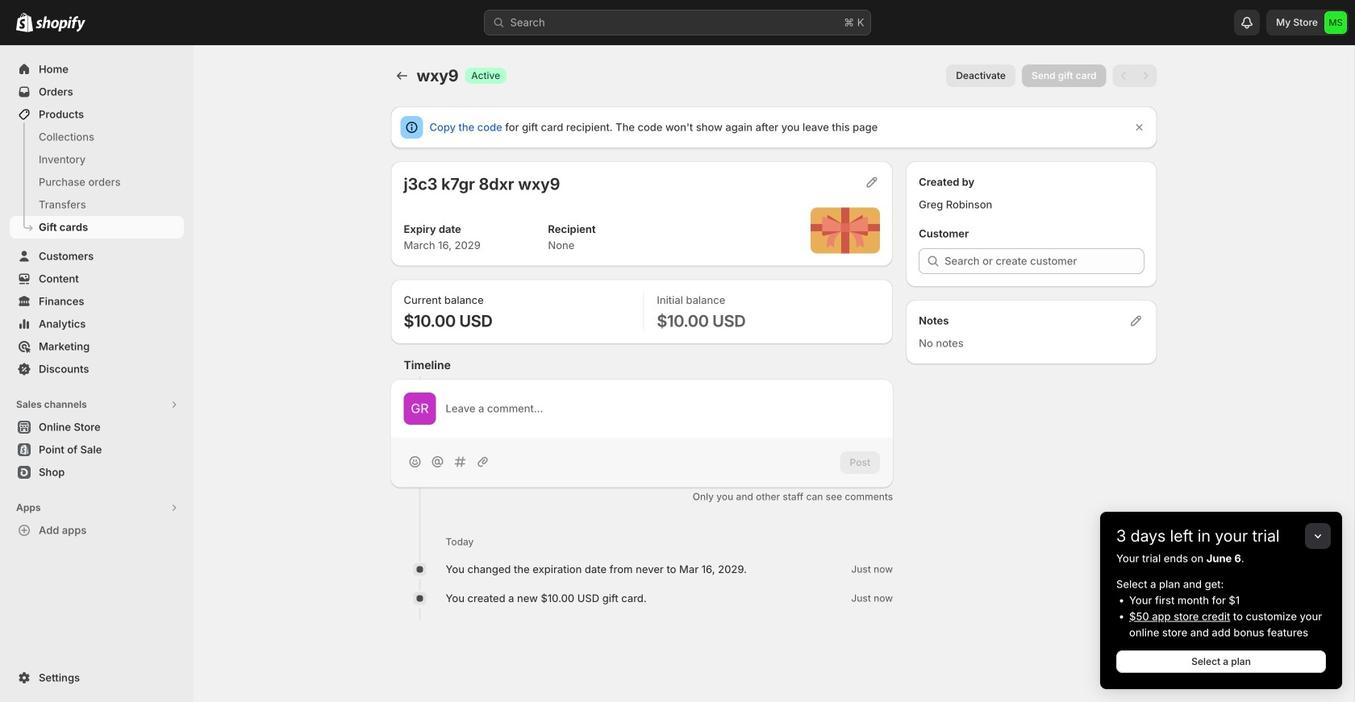 Task type: describe. For each thing, give the bounding box(es) containing it.
shopify image
[[36, 16, 86, 32]]

previous image
[[1117, 68, 1133, 84]]

Search or create customer text field
[[945, 249, 1145, 274]]

Leave a comment... text field
[[446, 401, 881, 417]]

next image
[[1138, 68, 1154, 84]]



Task type: locate. For each thing, give the bounding box(es) containing it.
shopify image
[[16, 13, 33, 32]]

avatar with initials g r image
[[404, 393, 436, 425]]

my store image
[[1325, 11, 1348, 34]]



Task type: vqa. For each thing, say whether or not it's contained in the screenshot.
"Shopify" image
yes



